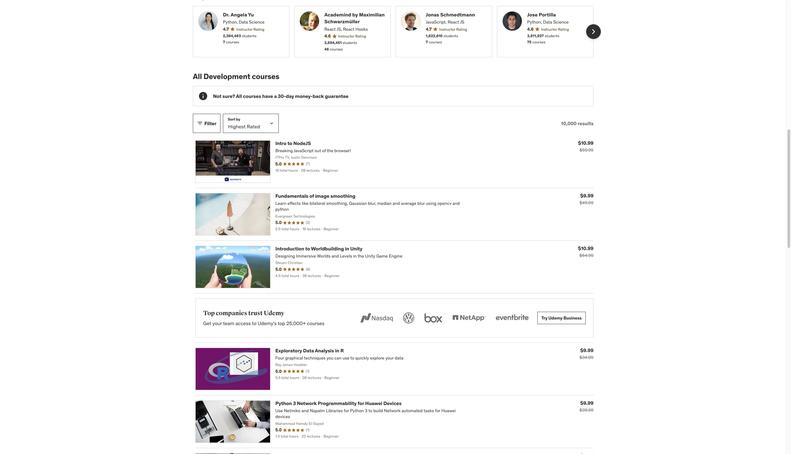 Task type: vqa. For each thing, say whether or not it's contained in the screenshot.
bottommost 4.6
yes



Task type: locate. For each thing, give the bounding box(es) containing it.
7 down 1,822,610
[[426, 40, 428, 44]]

courses up have
[[252, 72, 280, 81]]

all right sure?
[[236, 93, 242, 99]]

instructor up the 2,394,463 students 7 courses
[[237, 27, 253, 32]]

students inside the 2,694,451 students 46 courses
[[343, 40, 358, 45]]

yu
[[248, 11, 254, 18]]

$9.99 inside $9.99 $49.99
[[581, 193, 594, 199]]

all left development
[[193, 72, 202, 81]]

4.7 for dr. angela yu
[[223, 26, 229, 32]]

python, down dr.
[[223, 19, 238, 25]]

students right 1,822,610
[[444, 33, 459, 38]]

in for r
[[335, 348, 340, 354]]

science down dr. angela yu link
[[249, 19, 265, 25]]

rating down hooks
[[356, 34, 367, 39]]

1 horizontal spatial all
[[236, 93, 242, 99]]

students inside the 2,394,463 students 7 courses
[[242, 33, 257, 38]]

1 horizontal spatial 7
[[426, 40, 428, 44]]

udemy
[[264, 310, 285, 318], [549, 316, 563, 321]]

4.6 up '3,611,937'
[[528, 26, 534, 32]]

courses inside the 2,394,463 students 7 courses
[[226, 40, 239, 44]]

react inside jonas schmedtmann javascript, react js
[[448, 19, 460, 25]]

$10.99 up $64.99
[[579, 246, 594, 252]]

$10.99 up $59.99
[[579, 140, 594, 146]]

react left js,
[[325, 26, 336, 32]]

$10.99 $64.99
[[579, 246, 594, 259]]

10,000
[[562, 120, 577, 127]]

0 vertical spatial all
[[193, 72, 202, 81]]

1 vertical spatial $10.99
[[579, 246, 594, 252]]

courses inside 1,822,610 students 7 courses
[[429, 40, 442, 44]]

7 inside the 2,394,463 students 7 courses
[[223, 40, 225, 44]]

analysis
[[315, 348, 334, 354]]

1 $10.99 from the top
[[579, 140, 594, 146]]

1 horizontal spatial in
[[345, 246, 350, 252]]

students for react
[[444, 33, 459, 38]]

2 python, from the left
[[528, 19, 543, 25]]

instructor down js,
[[339, 34, 355, 39]]

dr. angela yu python, data science
[[223, 11, 265, 25]]

1 horizontal spatial python,
[[528, 19, 543, 25]]

$10.99 for intro to nodejs
[[579, 140, 594, 146]]

js
[[460, 19, 465, 25]]

to for worldbuilding
[[306, 246, 310, 252]]

$10.99 for introduction to worldbuilding in unity
[[579, 246, 594, 252]]

$9.99 $39.99
[[580, 401, 594, 414]]

jose portilla python, data science
[[528, 11, 569, 25]]

courses inside 3,611,937 students 75 courses
[[533, 40, 546, 44]]

1 horizontal spatial 4.6
[[528, 26, 534, 32]]

react
[[448, 19, 460, 25], [325, 26, 336, 32], [343, 26, 355, 32]]

0 vertical spatial in
[[345, 246, 350, 252]]

react right js,
[[343, 26, 355, 32]]

python, inside dr. angela yu python, data science
[[223, 19, 238, 25]]

carousel element
[[193, 6, 602, 57]]

to for nodejs
[[288, 140, 293, 147]]

1 vertical spatial all
[[236, 93, 242, 99]]

0 horizontal spatial 4.7
[[223, 26, 229, 32]]

4.6 for academind by maximilian schwarzmüller
[[325, 33, 331, 39]]

2 4.7 from the left
[[426, 26, 432, 32]]

courses down '3,611,937'
[[533, 40, 546, 44]]

$64.99
[[580, 253, 594, 259]]

popular instructors element
[[193, 0, 602, 57]]

1 horizontal spatial react
[[343, 26, 355, 32]]

eventbrite image
[[495, 312, 531, 325]]

instructor for react
[[440, 27, 456, 32]]

$59.99
[[580, 148, 594, 153]]

instructor rating for schwarzmüller
[[339, 34, 367, 39]]

2,694,451 students 46 courses
[[325, 40, 358, 51]]

instructor rating down jonas schmedtmann javascript, react js in the right of the page
[[440, 27, 468, 32]]

courses left have
[[243, 93, 261, 99]]

top companies trust udemy get your team access to udemy's top 25,000+ courses
[[203, 310, 325, 327]]

4.6 up 2,694,451
[[325, 33, 331, 39]]

to
[[288, 140, 293, 147], [306, 246, 310, 252], [252, 321, 257, 327]]

1 python, from the left
[[223, 19, 238, 25]]

huawei
[[366, 401, 383, 407]]

2 horizontal spatial to
[[306, 246, 310, 252]]

data
[[239, 19, 248, 25], [544, 19, 553, 25], [303, 348, 314, 354]]

instructor rating down dr. angela yu python, data science
[[237, 27, 265, 32]]

a
[[274, 93, 277, 99]]

1 horizontal spatial to
[[288, 140, 293, 147]]

rating down dr. angela yu link
[[254, 27, 265, 32]]

students inside 1,822,610 students 7 courses
[[444, 33, 459, 38]]

students right 2,394,463
[[242, 33, 257, 38]]

1 vertical spatial $9.99
[[581, 348, 594, 354]]

fundamentals of image smoothing link
[[276, 193, 356, 199]]

instructor rating for python,
[[237, 27, 265, 32]]

python, down jose
[[528, 19, 543, 25]]

instructor rating down jose portilla python, data science
[[542, 27, 570, 32]]

instructor down jose portilla python, data science
[[542, 27, 558, 32]]

$9.99 up $49.99
[[581, 193, 594, 199]]

3 $9.99 from the top
[[581, 401, 594, 407]]

2 horizontal spatial react
[[448, 19, 460, 25]]

dr. angela yu link
[[223, 11, 284, 18]]

students right '3,611,937'
[[545, 33, 560, 38]]

python
[[276, 401, 292, 407]]

intro to nodejs link
[[276, 140, 311, 147]]

1,822,610
[[426, 33, 443, 38]]

science inside jose portilla python, data science
[[554, 19, 569, 25]]

in
[[345, 246, 350, 252], [335, 348, 340, 354]]

jose
[[528, 11, 538, 18]]

students inside 3,611,937 students 75 courses
[[545, 33, 560, 38]]

2 vertical spatial to
[[252, 321, 257, 327]]

$9.99 inside $9.99 $39.99
[[581, 401, 594, 407]]

try udemy business
[[542, 316, 582, 321]]

46
[[325, 47, 329, 51]]

1 7 from the left
[[223, 40, 225, 44]]

0 horizontal spatial 4.6
[[325, 33, 331, 39]]

instructor rating
[[237, 27, 265, 32], [440, 27, 468, 32], [542, 27, 570, 32], [339, 34, 367, 39]]

courses
[[226, 40, 239, 44], [429, 40, 442, 44], [533, 40, 546, 44], [330, 47, 343, 51], [252, 72, 280, 81], [243, 93, 261, 99], [307, 321, 325, 327]]

filter
[[205, 120, 217, 127]]

introduction
[[276, 246, 304, 252]]

2 horizontal spatial data
[[544, 19, 553, 25]]

results
[[578, 120, 594, 127]]

1 horizontal spatial 4.7
[[426, 26, 432, 32]]

1 horizontal spatial udemy
[[549, 316, 563, 321]]

udemy right try
[[549, 316, 563, 321]]

r
[[341, 348, 344, 354]]

worldbuilding
[[311, 246, 344, 252]]

javascript,
[[426, 19, 447, 25]]

courses down 2,694,451
[[330, 47, 343, 51]]

0 horizontal spatial data
[[239, 19, 248, 25]]

instructor for schwarzmüller
[[339, 34, 355, 39]]

0 horizontal spatial to
[[252, 321, 257, 327]]

2 science from the left
[[554, 19, 569, 25]]

$10.99
[[579, 140, 594, 146], [579, 246, 594, 252]]

data down portilla
[[544, 19, 553, 25]]

30-
[[278, 93, 286, 99]]

students for data
[[545, 33, 560, 38]]

0 horizontal spatial science
[[249, 19, 265, 25]]

4.7 up 1,822,610
[[426, 26, 432, 32]]

1 4.7 from the left
[[223, 26, 229, 32]]

team
[[223, 321, 235, 327]]

fundamentals of image smoothing
[[276, 193, 356, 199]]

python, inside jose portilla python, data science
[[528, 19, 543, 25]]

$10.99 $59.99
[[579, 140, 594, 153]]

data down the angela
[[239, 19, 248, 25]]

udemy up udemy's
[[264, 310, 285, 318]]

$39.99
[[580, 408, 594, 414]]

access
[[236, 321, 251, 327]]

75
[[528, 40, 532, 44]]

python,
[[223, 19, 238, 25], [528, 19, 543, 25]]

courses for not
[[243, 93, 261, 99]]

1 science from the left
[[249, 19, 265, 25]]

2 vertical spatial $9.99
[[581, 401, 594, 407]]

courses down 1,822,610
[[429, 40, 442, 44]]

all
[[193, 72, 202, 81], [236, 93, 242, 99]]

in left unity
[[345, 246, 350, 252]]

network
[[297, 401, 317, 407]]

instructor for python,
[[237, 27, 253, 32]]

1 vertical spatial in
[[335, 348, 340, 354]]

courses inside the 2,694,451 students 46 courses
[[330, 47, 343, 51]]

courses right 25,000+
[[307, 321, 325, 327]]

rating for data
[[559, 27, 570, 32]]

2 7 from the left
[[426, 40, 428, 44]]

0 horizontal spatial 7
[[223, 40, 225, 44]]

0 horizontal spatial python,
[[223, 19, 238, 25]]

academind
[[325, 11, 352, 18]]

7 inside 1,822,610 students 7 courses
[[426, 40, 428, 44]]

instructor up 1,822,610 students 7 courses at the top right of the page
[[440, 27, 456, 32]]

to right introduction
[[306, 246, 310, 252]]

1 vertical spatial to
[[306, 246, 310, 252]]

netapp image
[[452, 312, 487, 325]]

0 vertical spatial $10.99
[[579, 140, 594, 146]]

python 3 network programmability for huawei devices link
[[276, 401, 402, 407]]

unity
[[351, 246, 363, 252]]

rating down jose portilla "link"
[[559, 27, 570, 32]]

4.6 for jose portilla
[[528, 26, 534, 32]]

try udemy business link
[[538, 312, 586, 325]]

1 vertical spatial 4.6
[[325, 33, 331, 39]]

7 down 2,394,463
[[223, 40, 225, 44]]

in left "r"
[[335, 348, 340, 354]]

courses for 1,822,610
[[429, 40, 442, 44]]

4.7 up 2,394,463
[[223, 26, 229, 32]]

0 vertical spatial 4.6
[[528, 26, 534, 32]]

students right 2,694,451
[[343, 40, 358, 45]]

4.7
[[223, 26, 229, 32], [426, 26, 432, 32]]

1 horizontal spatial science
[[554, 19, 569, 25]]

2 $10.99 from the top
[[579, 246, 594, 252]]

rating down js
[[457, 27, 468, 32]]

jonas schmedtmann javascript, react js
[[426, 11, 476, 25]]

science down jose portilla "link"
[[554, 19, 569, 25]]

$9.99
[[581, 193, 594, 199], [581, 348, 594, 354], [581, 401, 594, 407]]

1 $9.99 from the top
[[581, 193, 594, 199]]

by
[[353, 11, 358, 18]]

rating
[[254, 27, 265, 32], [457, 27, 468, 32], [559, 27, 570, 32], [356, 34, 367, 39]]

0 horizontal spatial udemy
[[264, 310, 285, 318]]

0 horizontal spatial all
[[193, 72, 202, 81]]

data left analysis
[[303, 348, 314, 354]]

2 $9.99 from the top
[[581, 348, 594, 354]]

react down the jonas schmedtmann link
[[448, 19, 460, 25]]

to right intro
[[288, 140, 293, 147]]

$9.99 up $34.99
[[581, 348, 594, 354]]

0 vertical spatial $9.99
[[581, 193, 594, 199]]

instructor rating down hooks
[[339, 34, 367, 39]]

smoothing
[[331, 193, 356, 199]]

$9.99 inside $9.99 $34.99
[[581, 348, 594, 354]]

to down trust
[[252, 321, 257, 327]]

angela
[[231, 11, 247, 18]]

4.6
[[528, 26, 534, 32], [325, 33, 331, 39]]

0 horizontal spatial in
[[335, 348, 340, 354]]

image
[[315, 193, 330, 199]]

rating for react
[[457, 27, 468, 32]]

courses down 2,394,463
[[226, 40, 239, 44]]

0 vertical spatial to
[[288, 140, 293, 147]]

intro
[[276, 140, 287, 147]]

$9.99 for r
[[581, 348, 594, 354]]

$9.99 up $39.99
[[581, 401, 594, 407]]



Task type: describe. For each thing, give the bounding box(es) containing it.
7 for dr.
[[223, 40, 225, 44]]

get
[[203, 321, 211, 327]]

portilla
[[539, 11, 556, 18]]

exploratory data analysis in r
[[276, 348, 344, 354]]

10,000 results status
[[562, 120, 594, 127]]

python 3 network programmability for huawei devices
[[276, 401, 402, 407]]

$9.99 $49.99
[[580, 193, 594, 206]]

instructor rating for data
[[542, 27, 570, 32]]

for
[[358, 401, 364, 407]]

2,694,451
[[325, 40, 342, 45]]

academind by maximilian schwarzmüller react js, react hooks
[[325, 11, 385, 32]]

top
[[203, 310, 215, 318]]

$9.99 $34.99
[[580, 348, 594, 361]]

development
[[204, 72, 251, 81]]

courses for 2,394,463
[[226, 40, 239, 44]]

$49.99
[[580, 200, 594, 206]]

3,611,937 students 75 courses
[[528, 33, 560, 44]]

udemy inside top companies trust udemy get your team access to udemy's top 25,000+ courses
[[264, 310, 285, 318]]

have
[[262, 93, 273, 99]]

in for unity
[[345, 246, 350, 252]]

back
[[313, 93, 324, 99]]

not
[[213, 93, 222, 99]]

devices
[[384, 401, 402, 407]]

instructor for data
[[542, 27, 558, 32]]

next image
[[589, 27, 599, 37]]

fundamentals
[[276, 193, 309, 199]]

udemy's
[[258, 321, 277, 327]]

sure?
[[223, 93, 235, 99]]

exploratory data analysis in r link
[[276, 348, 344, 354]]

data inside dr. angela yu python, data science
[[239, 19, 248, 25]]

js,
[[337, 26, 342, 32]]

hooks
[[356, 26, 368, 32]]

trust
[[249, 310, 263, 318]]

1 horizontal spatial data
[[303, 348, 314, 354]]

try
[[542, 316, 548, 321]]

volkswagen image
[[402, 312, 416, 325]]

exploratory
[[276, 348, 302, 354]]

$34.99
[[580, 355, 594, 361]]

jonas schmedtmann link
[[426, 11, 487, 18]]

intro to nodejs
[[276, 140, 311, 147]]

3
[[293, 401, 296, 407]]

academind by maximilian schwarzmüller link
[[325, 11, 386, 25]]

25,000+
[[287, 321, 306, 327]]

of
[[310, 193, 314, 199]]

schwarzmüller
[[325, 18, 360, 25]]

rating for schwarzmüller
[[356, 34, 367, 39]]

dr.
[[223, 11, 230, 18]]

not sure? all courses have a 30-day money-back guarantee
[[213, 93, 349, 99]]

nodejs
[[294, 140, 311, 147]]

rating for python,
[[254, 27, 265, 32]]

10,000 results
[[562, 120, 594, 127]]

courses inside top companies trust udemy get your team access to udemy's top 25,000+ courses
[[307, 321, 325, 327]]

courses for 3,611,937
[[533, 40, 546, 44]]

introduction to worldbuilding in unity
[[276, 246, 363, 252]]

day
[[286, 93, 294, 99]]

4.7 for jonas schmedtmann
[[426, 26, 432, 32]]

companies
[[216, 310, 247, 318]]

$9.99 for for
[[581, 401, 594, 407]]

instructor rating for react
[[440, 27, 468, 32]]

to inside top companies trust udemy get your team access to udemy's top 25,000+ courses
[[252, 321, 257, 327]]

2,394,463 students 7 courses
[[223, 33, 257, 44]]

filter button
[[193, 114, 221, 133]]

data inside jose portilla python, data science
[[544, 19, 553, 25]]

money-
[[295, 93, 313, 99]]

all development courses
[[193, 72, 280, 81]]

your
[[213, 321, 222, 327]]

3,611,937
[[528, 33, 544, 38]]

students for python,
[[242, 33, 257, 38]]

udemy inside try udemy business link
[[549, 316, 563, 321]]

programmability
[[318, 401, 357, 407]]

courses for 2,694,451
[[330, 47, 343, 51]]

introduction to worldbuilding in unity link
[[276, 246, 363, 252]]

nasdaq image
[[359, 312, 395, 325]]

maximilian
[[359, 11, 385, 18]]

schmedtmann
[[441, 11, 476, 18]]

students for schwarzmüller
[[343, 40, 358, 45]]

box image
[[423, 312, 444, 325]]

top
[[278, 321, 285, 327]]

2,394,463
[[223, 33, 241, 38]]

0 horizontal spatial react
[[325, 26, 336, 32]]

jonas
[[426, 11, 440, 18]]

jose portilla link
[[528, 11, 589, 18]]

business
[[564, 316, 582, 321]]

7 for jonas
[[426, 40, 428, 44]]

guarantee
[[325, 93, 349, 99]]

small image
[[197, 121, 203, 127]]

science inside dr. angela yu python, data science
[[249, 19, 265, 25]]



